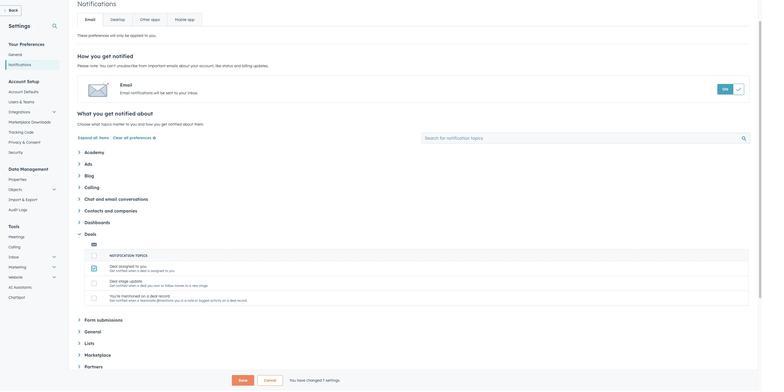 Task type: locate. For each thing, give the bounding box(es) containing it.
1 horizontal spatial preferences
[[130, 136, 151, 140]]

& right users
[[19, 100, 22, 104]]

and left billing
[[234, 64, 241, 68]]

4 caret image from the top
[[78, 198, 80, 201]]

1 vertical spatial get
[[105, 110, 113, 117]]

a left is
[[137, 269, 139, 273]]

like
[[216, 64, 221, 68]]

blog
[[85, 173, 94, 179]]

0 horizontal spatial topics
[[101, 122, 112, 127]]

get left mentioned
[[110, 299, 115, 303]]

when inside deal assigned to you get notified when a deal is assigned to you
[[128, 269, 136, 273]]

caret image for marketplace
[[78, 354, 80, 357]]

your left the 'account,' at the left top
[[191, 64, 199, 68]]

about
[[179, 64, 190, 68], [137, 110, 153, 117], [183, 122, 193, 127]]

inbox.
[[188, 91, 198, 95]]

your left inbox.
[[179, 91, 187, 95]]

all
[[93, 136, 98, 140], [124, 136, 129, 140]]

caret image
[[78, 151, 80, 154], [78, 162, 80, 166], [78, 174, 80, 178], [78, 198, 80, 201], [78, 319, 80, 322], [78, 330, 80, 334], [78, 342, 80, 345], [78, 354, 80, 357], [78, 365, 80, 369]]

on
[[723, 87, 729, 92]]

caret image
[[78, 186, 80, 189], [78, 209, 80, 213], [78, 221, 80, 224], [78, 233, 81, 235]]

0 vertical spatial or
[[161, 284, 164, 288]]

0 horizontal spatial all
[[93, 136, 98, 140]]

0 vertical spatial calling
[[85, 185, 99, 190]]

caret image for form submissions
[[78, 319, 80, 322]]

deal down notification
[[110, 264, 118, 269]]

1 vertical spatial your
[[179, 91, 187, 95]]

stage.
[[199, 284, 208, 288]]

on right mentioned
[[141, 294, 146, 299]]

deal inside deal stage update get notified when a deal you own or follow moves to a new stage.
[[110, 279, 118, 284]]

email
[[85, 17, 95, 22], [120, 82, 132, 88], [120, 91, 130, 95]]

account defaults
[[9, 90, 39, 94]]

when left teammate
[[128, 299, 136, 303]]

0 horizontal spatial be
[[125, 33, 129, 38]]

0 vertical spatial when
[[128, 269, 136, 273]]

blog button
[[78, 173, 749, 179]]

desktop
[[111, 17, 125, 22]]

general
[[9, 52, 22, 57], [85, 329, 101, 335]]

a up mentioned
[[137, 284, 139, 288]]

you left is
[[140, 264, 147, 269]]

deal stage update get notified when a deal you own or follow moves to a new stage.
[[110, 279, 208, 288]]

or right note
[[195, 299, 198, 303]]

& for teams
[[19, 100, 22, 104]]

get for what
[[105, 110, 113, 117]]

0 vertical spatial you
[[100, 64, 106, 68]]

what
[[77, 110, 92, 117]]

about left "them."
[[183, 122, 193, 127]]

applied
[[130, 33, 144, 38]]

2 vertical spatial when
[[128, 299, 136, 303]]

1 vertical spatial general
[[85, 329, 101, 335]]

when up 'update'
[[128, 269, 136, 273]]

caret image for general
[[78, 330, 80, 334]]

chat and email conversations button
[[78, 197, 749, 202]]

0 horizontal spatial your
[[179, 91, 187, 95]]

properties
[[9, 177, 26, 182]]

all for expand
[[93, 136, 98, 140]]

dashboards
[[85, 220, 110, 225]]

choose what topics matter to you and how you get notified about them.
[[77, 122, 204, 127]]

only
[[117, 33, 124, 38]]

7
[[323, 378, 325, 383]]

1 get from the top
[[110, 269, 115, 273]]

caret image inside form submissions dropdown button
[[78, 319, 80, 322]]

2 caret image from the top
[[78, 162, 80, 166]]

on right the activity
[[222, 299, 226, 303]]

0 horizontal spatial marketplace
[[9, 120, 30, 125]]

1 vertical spatial &
[[22, 140, 25, 145]]

mobile app button
[[167, 13, 202, 26]]

0 vertical spatial account
[[9, 79, 26, 84]]

0 vertical spatial be
[[125, 33, 129, 38]]

be left sent at left
[[160, 91, 165, 95]]

audit logs link
[[5, 205, 60, 215]]

caret image inside contacts and companies "dropdown button"
[[78, 209, 80, 213]]

1 vertical spatial calling
[[9, 245, 20, 250]]

0 vertical spatial your
[[191, 64, 199, 68]]

conversations
[[118, 197, 148, 202]]

0 vertical spatial will
[[110, 33, 116, 38]]

tools element
[[5, 224, 60, 303]]

assigned right is
[[151, 269, 164, 273]]

contacts and companies
[[85, 208, 137, 214]]

audit
[[9, 208, 18, 212]]

will left only
[[110, 33, 116, 38]]

caret image for partners
[[78, 365, 80, 369]]

ai assistants
[[9, 285, 32, 290]]

0 horizontal spatial will
[[110, 33, 116, 38]]

get up 'matter'
[[105, 110, 113, 117]]

deal inside deal assigned to you get notified when a deal is assigned to you
[[110, 264, 118, 269]]

marketplace inside marketplace downloads link
[[9, 120, 30, 125]]

1 horizontal spatial assigned
[[151, 269, 164, 273]]

have
[[297, 378, 306, 383]]

you right the how
[[154, 122, 160, 127]]

navigation
[[77, 13, 202, 26]]

0 horizontal spatial calling
[[9, 245, 20, 250]]

& inside data management element
[[22, 198, 25, 202]]

all right "clear"
[[124, 136, 129, 140]]

0 vertical spatial &
[[19, 100, 22, 104]]

caret image inside 'lists' dropdown button
[[78, 342, 80, 345]]

get up can't
[[102, 53, 111, 60]]

1 vertical spatial will
[[154, 91, 159, 95]]

back link
[[0, 5, 22, 16]]

1 vertical spatial account
[[9, 90, 23, 94]]

deal assigned to you get notified when a deal is assigned to you
[[110, 264, 175, 273]]

0 vertical spatial marketplace
[[9, 120, 30, 125]]

2 vertical spatial get
[[162, 122, 167, 127]]

email inside button
[[85, 17, 95, 22]]

all left items
[[93, 136, 98, 140]]

integrations
[[9, 110, 30, 115]]

calling up inbox
[[9, 245, 20, 250]]

a right in at the bottom left
[[185, 299, 187, 303]]

topics up deal assigned to you get notified when a deal is assigned to you
[[135, 254, 148, 258]]

1 caret image from the top
[[78, 151, 80, 154]]

a left record
[[147, 294, 149, 299]]

2 when from the top
[[128, 284, 136, 288]]

choose
[[77, 122, 90, 127]]

6 caret image from the top
[[78, 330, 80, 334]]

deal for deal assigned to you
[[110, 264, 118, 269]]

2 deal from the top
[[110, 279, 118, 284]]

1 vertical spatial or
[[195, 299, 198, 303]]

8 caret image from the top
[[78, 354, 80, 357]]

1 vertical spatial get
[[110, 284, 115, 288]]

notified up stage
[[116, 269, 128, 273]]

marketing
[[9, 265, 26, 270]]

1 horizontal spatial or
[[195, 299, 198, 303]]

notified inside you're mentioned on a deal record get notified when a teammate @mentions you in a note or logged activity on a deal record.
[[116, 299, 128, 303]]

general down form
[[85, 329, 101, 335]]

what
[[91, 122, 100, 127]]

1 vertical spatial be
[[160, 91, 165, 95]]

1 vertical spatial topics
[[135, 254, 148, 258]]

caret image inside deals dropdown button
[[78, 233, 81, 235]]

email button
[[78, 13, 103, 26]]

marketplace for marketplace downloads
[[9, 120, 30, 125]]

or inside deal stage update get notified when a deal you own or follow moves to a new stage.
[[161, 284, 164, 288]]

downloads
[[31, 120, 51, 125]]

caret image inside marketplace dropdown button
[[78, 354, 80, 357]]

preferences right these
[[89, 33, 109, 38]]

account up account defaults
[[9, 79, 26, 84]]

caret image for academy
[[78, 151, 80, 154]]

3 when from the top
[[128, 299, 136, 303]]

2 account from the top
[[9, 90, 23, 94]]

caret image inside blog dropdown button
[[78, 174, 80, 178]]

2 vertical spatial &
[[22, 198, 25, 202]]

navigation containing email
[[77, 13, 202, 26]]

you left in at the bottom left
[[175, 299, 180, 303]]

get up 'you're'
[[110, 284, 115, 288]]

1 horizontal spatial topics
[[135, 254, 148, 258]]

companies
[[114, 208, 137, 214]]

notified inside deal assigned to you get notified when a deal is assigned to you
[[116, 269, 128, 273]]

get inside deal assigned to you get notified when a deal is assigned to you
[[110, 269, 115, 273]]

assigned
[[119, 264, 134, 269], [151, 269, 164, 273]]

0 horizontal spatial assigned
[[119, 264, 134, 269]]

will left sent at left
[[154, 91, 159, 95]]

or right own
[[161, 284, 164, 288]]

to
[[145, 33, 148, 38], [174, 91, 178, 95], [126, 122, 129, 127], [135, 264, 139, 269], [165, 269, 168, 273], [185, 284, 188, 288]]

email up these
[[85, 17, 95, 22]]

assigned down notification topics
[[119, 264, 134, 269]]

0 vertical spatial preferences
[[89, 33, 109, 38]]

5 caret image from the top
[[78, 319, 80, 322]]

notified down stage
[[116, 299, 128, 303]]

expand all items button
[[78, 136, 109, 140]]

management
[[20, 167, 48, 172]]

about up the how
[[137, 110, 153, 117]]

1 vertical spatial you
[[290, 378, 296, 383]]

account up users
[[9, 90, 23, 94]]

account
[[9, 79, 26, 84], [9, 90, 23, 94]]

9 caret image from the top
[[78, 365, 80, 369]]

save button
[[232, 375, 254, 386]]

when
[[128, 269, 136, 273], [128, 284, 136, 288], [128, 299, 136, 303]]

marketing button
[[5, 262, 60, 273]]

get
[[102, 53, 111, 60], [105, 110, 113, 117], [162, 122, 167, 127]]

& right privacy
[[22, 140, 25, 145]]

caret image inside chat and email conversations dropdown button
[[78, 198, 80, 201]]

caret image inside general dropdown button
[[78, 330, 80, 334]]

get down notification
[[110, 269, 115, 273]]

2 vertical spatial about
[[183, 122, 193, 127]]

you left own
[[148, 284, 153, 288]]

own
[[154, 284, 160, 288]]

calling up chat
[[85, 185, 99, 190]]

deal
[[110, 264, 118, 269], [110, 279, 118, 284]]

0 vertical spatial topics
[[101, 122, 112, 127]]

these
[[77, 33, 88, 38]]

mobile app
[[175, 17, 195, 22]]

1 horizontal spatial will
[[154, 91, 159, 95]]

1 all from the left
[[93, 136, 98, 140]]

these preferences will only be applied to you.
[[77, 33, 156, 38]]

calling
[[85, 185, 99, 190], [9, 245, 20, 250]]

your preferences
[[9, 42, 45, 47]]

deal left own
[[140, 284, 147, 288]]

account setup
[[9, 79, 39, 84]]

academy
[[85, 150, 104, 155]]

caret image inside dashboards 'dropdown button'
[[78, 221, 80, 224]]

0 horizontal spatial general
[[9, 52, 22, 57]]

contacts
[[85, 208, 103, 214]]

chat and email conversations
[[85, 197, 148, 202]]

how you get notified
[[77, 53, 133, 60]]

teammate
[[140, 299, 156, 303]]

1 horizontal spatial all
[[124, 136, 129, 140]]

1 horizontal spatial calling
[[85, 185, 99, 190]]

2 all from the left
[[124, 136, 129, 140]]

2 vertical spatial get
[[110, 299, 115, 303]]

notified up 'you're'
[[116, 284, 128, 288]]

1 vertical spatial marketplace
[[85, 353, 111, 358]]

about right emails
[[179, 64, 190, 68]]

0 vertical spatial email
[[85, 17, 95, 22]]

1 when from the top
[[128, 269, 136, 273]]

topics right what at the top left of page
[[101, 122, 112, 127]]

privacy & consent
[[9, 140, 40, 145]]

email up notifications
[[120, 82, 132, 88]]

0 horizontal spatial or
[[161, 284, 164, 288]]

0 vertical spatial get
[[102, 53, 111, 60]]

record
[[159, 294, 170, 299]]

marketplace button
[[78, 353, 749, 358]]

your preferences element
[[5, 41, 60, 70]]

matter
[[113, 122, 125, 127]]

website button
[[5, 273, 60, 283]]

note:
[[90, 64, 99, 68]]

chat
[[85, 197, 95, 202]]

1 account from the top
[[9, 79, 26, 84]]

caret image inside the "academy" dropdown button
[[78, 151, 80, 154]]

1 horizontal spatial marketplace
[[85, 353, 111, 358]]

a left teammate
[[137, 299, 139, 303]]

you're
[[110, 294, 120, 299]]

notifications
[[9, 62, 31, 67]]

save
[[239, 378, 248, 383]]

all inside button
[[124, 136, 129, 140]]

1 vertical spatial deal
[[110, 279, 118, 284]]

or inside you're mentioned on a deal record get notified when a teammate @mentions you in a note or logged activity on a deal record.
[[195, 299, 198, 303]]

email left notifications
[[120, 91, 130, 95]]

3 get from the top
[[110, 299, 115, 303]]

1 horizontal spatial general
[[85, 329, 101, 335]]

apps
[[151, 17, 160, 22]]

deal left stage
[[110, 279, 118, 284]]

0 vertical spatial deal
[[110, 264, 118, 269]]

you left "have"
[[290, 378, 296, 383]]

a
[[137, 269, 139, 273], [137, 284, 139, 288], [189, 284, 191, 288], [147, 294, 149, 299], [137, 299, 139, 303], [185, 299, 187, 303], [227, 299, 229, 303]]

to up deal stage update get notified when a deal you own or follow moves to a new stage.
[[165, 269, 168, 273]]

when inside deal stage update get notified when a deal you own or follow moves to a new stage.
[[128, 284, 136, 288]]

expand all items
[[78, 136, 109, 140]]

deal left is
[[140, 269, 147, 273]]

be right only
[[125, 33, 129, 38]]

caret image for contacts and companies
[[78, 209, 80, 213]]

caret image inside ads dropdown button
[[78, 162, 80, 166]]

form submissions
[[85, 318, 123, 323]]

preferences down choose what topics matter to you and how you get notified about them.
[[130, 136, 151, 140]]

deal left record
[[150, 294, 158, 299]]

2 get from the top
[[110, 284, 115, 288]]

notified up 'matter'
[[115, 110, 136, 117]]

ads
[[85, 162, 92, 167]]

1 vertical spatial when
[[128, 284, 136, 288]]

calling link
[[5, 242, 60, 252]]

caret image inside calling dropdown button
[[78, 186, 80, 189]]

logs
[[19, 208, 27, 212]]

marketplace down integrations
[[9, 120, 30, 125]]

when up mentioned
[[128, 284, 136, 288]]

1 vertical spatial preferences
[[130, 136, 151, 140]]

objects button
[[5, 185, 60, 195]]

users & teams link
[[5, 97, 60, 107]]

get
[[110, 269, 115, 273], [110, 284, 115, 288], [110, 299, 115, 303]]

notifications
[[131, 91, 153, 95]]

& left the export at the left bottom of page
[[22, 198, 25, 202]]

marketplace up partners
[[85, 353, 111, 358]]

1 deal from the top
[[110, 264, 118, 269]]

notified left "them."
[[168, 122, 182, 127]]

to right moves
[[185, 284, 188, 288]]

you left can't
[[100, 64, 106, 68]]

0 vertical spatial get
[[110, 269, 115, 273]]

0 vertical spatial general
[[9, 52, 22, 57]]

get right the how
[[162, 122, 167, 127]]

you up clear all preferences
[[131, 122, 137, 127]]

users
[[9, 100, 18, 104]]

caret image inside partners dropdown button
[[78, 365, 80, 369]]

notified up unsubscribe on the top of page
[[113, 53, 133, 60]]

unsubscribe
[[117, 64, 138, 68]]

7 caret image from the top
[[78, 342, 80, 345]]

deal inside deal stage update get notified when a deal you own or follow moves to a new stage.
[[140, 284, 147, 288]]

3 caret image from the top
[[78, 174, 80, 178]]

1 horizontal spatial on
[[222, 299, 226, 303]]

general down your at the left top of the page
[[9, 52, 22, 57]]

marketplace
[[9, 120, 30, 125], [85, 353, 111, 358]]



Task type: describe. For each thing, give the bounding box(es) containing it.
settings
[[9, 23, 30, 29]]

activity
[[210, 299, 222, 303]]

form submissions button
[[78, 318, 749, 323]]

get for how
[[102, 53, 111, 60]]

from
[[139, 64, 147, 68]]

export
[[26, 198, 37, 202]]

account defaults link
[[5, 87, 60, 97]]

privacy
[[9, 140, 21, 145]]

how
[[146, 122, 153, 127]]

a left new
[[189, 284, 191, 288]]

tools
[[9, 224, 19, 229]]

other apps button
[[133, 13, 167, 26]]

when inside you're mentioned on a deal record get notified when a teammate @mentions you in a note or logged activity on a deal record.
[[128, 299, 136, 303]]

expand
[[78, 136, 92, 140]]

chatspot link
[[5, 293, 60, 303]]

update
[[130, 279, 142, 284]]

email
[[105, 197, 117, 202]]

cancel
[[264, 378, 277, 383]]

notified inside deal stage update get notified when a deal you own or follow moves to a new stage.
[[116, 284, 128, 288]]

you inside deal stage update get notified when a deal you own or follow moves to a new stage.
[[148, 284, 153, 288]]

stage
[[119, 279, 129, 284]]

clear
[[113, 136, 123, 140]]

you up what at the top left of page
[[93, 110, 103, 117]]

lists button
[[78, 341, 749, 346]]

other
[[140, 17, 150, 22]]

security
[[9, 150, 23, 155]]

to right sent at left
[[174, 91, 178, 95]]

record.
[[237, 299, 248, 303]]

caret image for dashboards
[[78, 221, 80, 224]]

calling inside tools element
[[9, 245, 20, 250]]

notification topics
[[110, 254, 148, 258]]

import
[[9, 198, 21, 202]]

cancel button
[[258, 375, 283, 386]]

chatspot
[[9, 295, 25, 300]]

tracking code
[[9, 130, 34, 135]]

security link
[[5, 148, 60, 158]]

caret image for calling
[[78, 186, 80, 189]]

billing
[[242, 64, 253, 68]]

users & teams
[[9, 100, 34, 104]]

0 horizontal spatial on
[[141, 294, 146, 299]]

code
[[24, 130, 34, 135]]

caret image for lists
[[78, 342, 80, 345]]

submissions
[[97, 318, 123, 323]]

general link
[[5, 50, 60, 60]]

get inside deal stage update get notified when a deal you own or follow moves to a new stage.
[[110, 284, 115, 288]]

clear all preferences
[[113, 136, 151, 140]]

to left is
[[135, 264, 139, 269]]

mobile
[[175, 17, 187, 22]]

1 horizontal spatial be
[[160, 91, 165, 95]]

account for account defaults
[[9, 90, 23, 94]]

you up note:
[[91, 53, 101, 60]]

what you get notified about
[[77, 110, 153, 117]]

contacts and companies button
[[78, 208, 749, 214]]

ai assistants link
[[5, 283, 60, 293]]

will for be
[[154, 91, 159, 95]]

settings.
[[326, 378, 341, 383]]

tracking code link
[[5, 127, 60, 137]]

updates.
[[254, 64, 269, 68]]

1 vertical spatial email
[[120, 82, 132, 88]]

follow
[[165, 284, 174, 288]]

and left the how
[[138, 122, 145, 127]]

back
[[9, 8, 18, 13]]

1 horizontal spatial you
[[290, 378, 296, 383]]

partners button
[[78, 364, 749, 370]]

new
[[192, 284, 198, 288]]

caret image for deals
[[78, 233, 81, 235]]

caret image for blog
[[78, 174, 80, 178]]

0 horizontal spatial you
[[100, 64, 106, 68]]

2 vertical spatial email
[[120, 91, 130, 95]]

academy button
[[78, 150, 749, 155]]

assistants
[[14, 285, 32, 290]]

0 horizontal spatial preferences
[[89, 33, 109, 38]]

marketplace for marketplace
[[85, 353, 111, 358]]

to left the you.
[[145, 33, 148, 38]]

you have changed 7 settings.
[[290, 378, 341, 383]]

preferences inside button
[[130, 136, 151, 140]]

important
[[148, 64, 166, 68]]

data management element
[[5, 166, 60, 215]]

how
[[77, 53, 89, 60]]

deal for deal stage update
[[110, 279, 118, 284]]

consent
[[26, 140, 40, 145]]

notification
[[110, 254, 135, 258]]

general inside "link"
[[9, 52, 22, 57]]

to right 'matter'
[[126, 122, 129, 127]]

privacy & consent link
[[5, 137, 60, 148]]

account for account setup
[[9, 79, 26, 84]]

a right the activity
[[227, 299, 229, 303]]

1 horizontal spatial your
[[191, 64, 199, 68]]

deals button
[[78, 232, 749, 237]]

audit logs
[[9, 208, 27, 212]]

please
[[77, 64, 89, 68]]

and down email
[[105, 208, 113, 214]]

0 vertical spatial about
[[179, 64, 190, 68]]

items
[[99, 136, 109, 140]]

get inside you're mentioned on a deal record get notified when a teammate @mentions you in a note or logged activity on a deal record.
[[110, 299, 115, 303]]

all for clear
[[124, 136, 129, 140]]

account setup element
[[5, 79, 60, 158]]

marketplace downloads
[[9, 120, 51, 125]]

to inside deal stage update get notified when a deal you own or follow moves to a new stage.
[[185, 284, 188, 288]]

caret image for ads
[[78, 162, 80, 166]]

form
[[85, 318, 96, 323]]

meetings
[[9, 235, 24, 240]]

deal inside deal assigned to you get notified when a deal is assigned to you
[[140, 269, 147, 273]]

ai
[[9, 285, 13, 290]]

can't
[[107, 64, 116, 68]]

other apps
[[140, 17, 160, 22]]

logged
[[199, 299, 209, 303]]

partners
[[85, 364, 103, 370]]

in
[[181, 299, 184, 303]]

them.
[[194, 122, 204, 127]]

you inside you're mentioned on a deal record get notified when a teammate @mentions you in a note or logged activity on a deal record.
[[175, 299, 180, 303]]

a inside deal assigned to you get notified when a deal is assigned to you
[[137, 269, 139, 273]]

email notifications will be sent to your inbox.
[[120, 91, 198, 95]]

1 vertical spatial about
[[137, 110, 153, 117]]

mentioned
[[121, 294, 140, 299]]

will for only
[[110, 33, 116, 38]]

& for consent
[[22, 140, 25, 145]]

& for export
[[22, 198, 25, 202]]

and right chat
[[96, 197, 104, 202]]

note
[[187, 299, 194, 303]]

caret image for chat and email conversations
[[78, 198, 80, 201]]

deal left record.
[[230, 299, 236, 303]]

you up follow
[[169, 269, 175, 273]]

meetings link
[[5, 232, 60, 242]]

Search for notification topics search field
[[422, 133, 751, 144]]



Task type: vqa. For each thing, say whether or not it's contained in the screenshot.
ChatSpot link
yes



